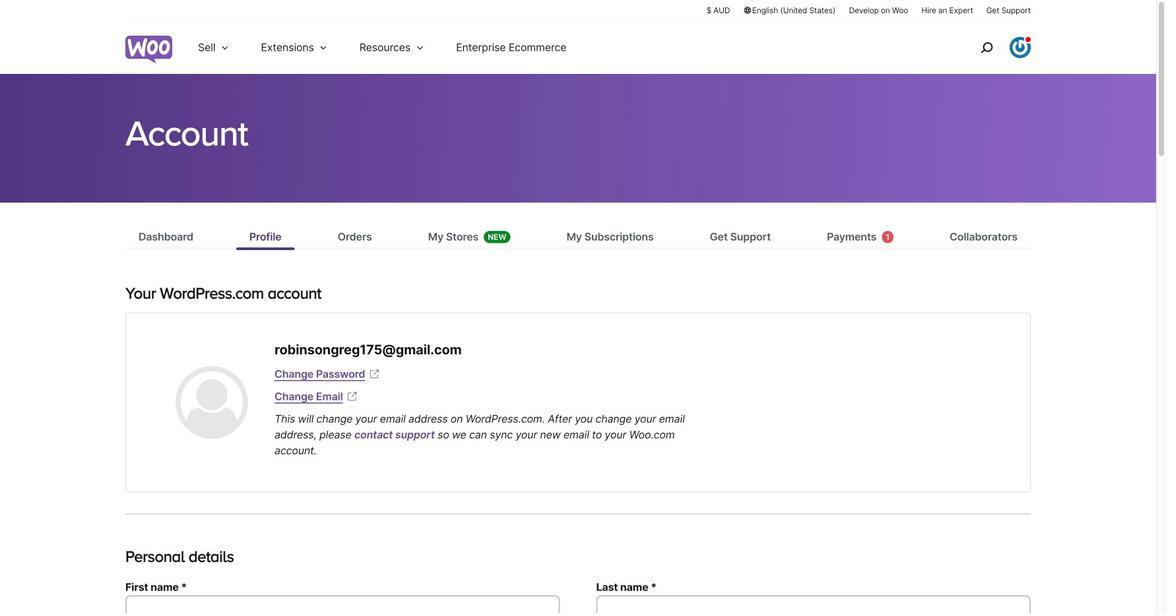 Task type: describe. For each thing, give the bounding box(es) containing it.
external link image
[[368, 368, 381, 381]]

search image
[[976, 37, 997, 58]]

open account menu image
[[1010, 37, 1031, 58]]

external link image
[[346, 390, 359, 403]]

gravatar image image
[[176, 366, 248, 439]]



Task type: vqa. For each thing, say whether or not it's contained in the screenshot.
external link icon
yes



Task type: locate. For each thing, give the bounding box(es) containing it.
service navigation menu element
[[952, 26, 1031, 69]]

None text field
[[125, 595, 560, 613]]

None text field
[[596, 595, 1031, 613]]



